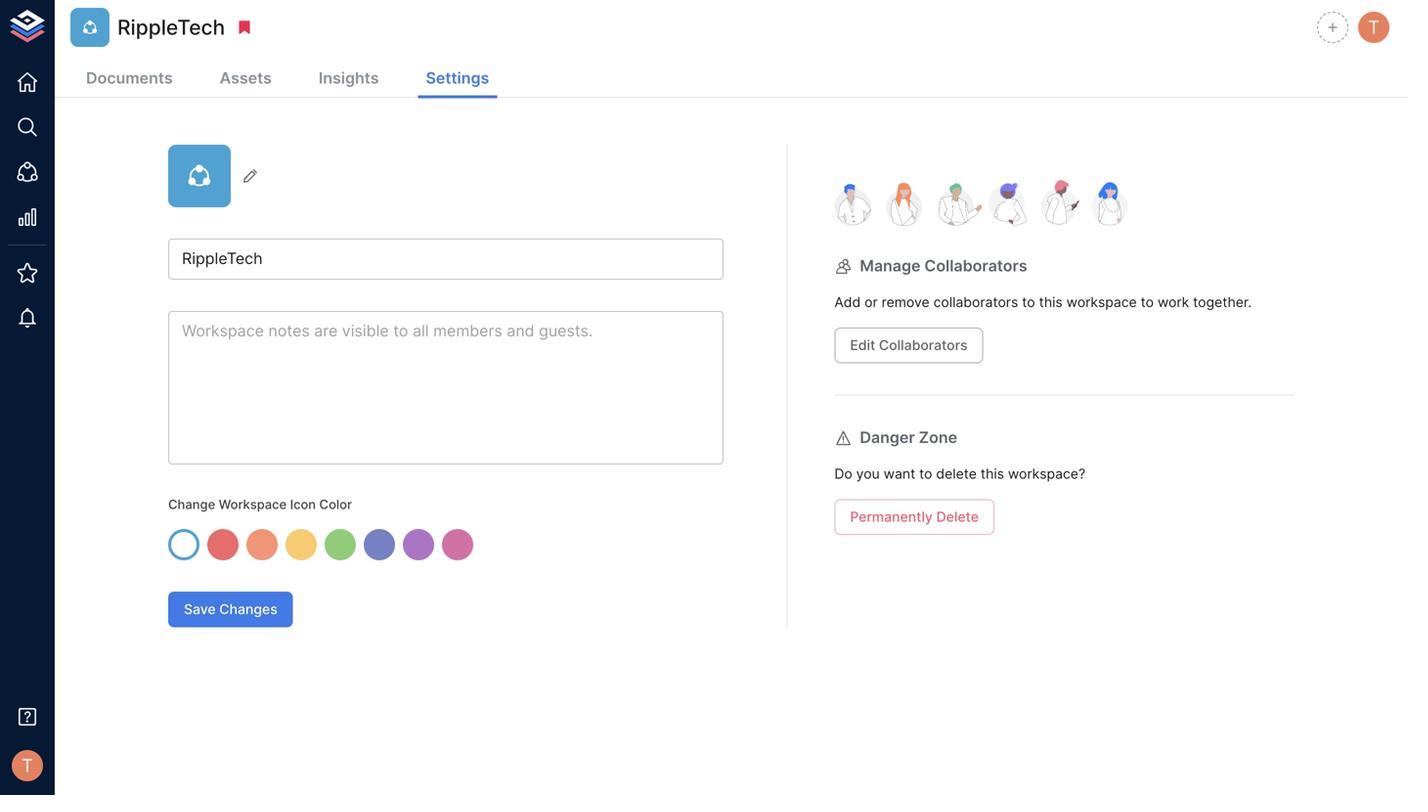 Task type: describe. For each thing, give the bounding box(es) containing it.
1 vertical spatial t button
[[6, 744, 49, 788]]

workspace?
[[1009, 466, 1086, 482]]

insights link
[[311, 61, 387, 98]]

work
[[1158, 294, 1190, 311]]

danger zone
[[860, 428, 958, 447]]

permanently delete button
[[835, 499, 995, 535]]

edit collaborators
[[850, 337, 968, 354]]

zone
[[919, 428, 958, 447]]

delete
[[937, 466, 977, 482]]

0 horizontal spatial to
[[920, 466, 933, 482]]

settings link
[[418, 61, 497, 98]]

1 vertical spatial t
[[22, 755, 33, 777]]

delete
[[937, 509, 979, 525]]

permanently
[[850, 509, 933, 525]]

collaborators
[[934, 294, 1019, 311]]

danger
[[860, 428, 915, 447]]

rippletech
[[117, 14, 225, 39]]

permanently delete
[[850, 509, 979, 525]]

this for delete
[[981, 466, 1005, 482]]

assets
[[220, 68, 272, 88]]

add
[[835, 294, 861, 311]]

settings
[[426, 68, 489, 88]]

color
[[319, 497, 352, 512]]



Task type: vqa. For each thing, say whether or not it's contained in the screenshot.
SAVE
yes



Task type: locate. For each thing, give the bounding box(es) containing it.
0 vertical spatial t
[[1369, 16, 1380, 38]]

add or remove collaborators to this workspace to work together.
[[835, 294, 1252, 311]]

edit
[[850, 337, 876, 354]]

1 vertical spatial this
[[981, 466, 1005, 482]]

want
[[884, 466, 916, 482]]

this left workspace
[[1040, 294, 1063, 311]]

documents link
[[78, 61, 181, 98]]

save changes button
[[168, 592, 293, 628]]

Workspace notes are visible to all members and guests. text field
[[168, 311, 724, 465]]

to right collaborators
[[1023, 294, 1036, 311]]

0 vertical spatial collaborators
[[925, 256, 1028, 275]]

collaborators up collaborators
[[925, 256, 1028, 275]]

to left work
[[1141, 294, 1154, 311]]

1 horizontal spatial t button
[[1356, 9, 1393, 46]]

collaborators down the remove on the top right
[[879, 337, 968, 354]]

1 horizontal spatial t
[[1369, 16, 1380, 38]]

remove bookmark image
[[236, 19, 253, 36]]

1 horizontal spatial to
[[1023, 294, 1036, 311]]

save changes
[[184, 601, 278, 618]]

collaborators inside edit collaborators button
[[879, 337, 968, 354]]

documents
[[86, 68, 173, 88]]

collaborators
[[925, 256, 1028, 275], [879, 337, 968, 354]]

workspace
[[1067, 294, 1137, 311]]

do
[[835, 466, 853, 482]]

save
[[184, 601, 216, 618]]

this right delete
[[981, 466, 1005, 482]]

to
[[1023, 294, 1036, 311], [1141, 294, 1154, 311], [920, 466, 933, 482]]

edit collaborators button
[[835, 328, 984, 364]]

0 horizontal spatial this
[[981, 466, 1005, 482]]

0 vertical spatial t button
[[1356, 9, 1393, 46]]

insights
[[319, 68, 379, 88]]

1 horizontal spatial this
[[1040, 294, 1063, 311]]

changes
[[219, 601, 278, 618]]

collaborators for edit collaborators
[[879, 337, 968, 354]]

2 horizontal spatial to
[[1141, 294, 1154, 311]]

remove
[[882, 294, 930, 311]]

change
[[168, 497, 215, 512]]

manage
[[860, 256, 921, 275]]

together.
[[1194, 294, 1252, 311]]

do you want to delete this workspace?
[[835, 466, 1086, 482]]

Workspace Name text field
[[168, 239, 724, 280]]

assets link
[[212, 61, 280, 98]]

this
[[1040, 294, 1063, 311], [981, 466, 1005, 482]]

workspace
[[219, 497, 287, 512]]

change workspace icon color
[[168, 497, 352, 512]]

t
[[1369, 16, 1380, 38], [22, 755, 33, 777]]

collaborators for manage collaborators
[[925, 256, 1028, 275]]

you
[[857, 466, 880, 482]]

to right want
[[920, 466, 933, 482]]

1 vertical spatial collaborators
[[879, 337, 968, 354]]

icon
[[290, 497, 316, 512]]

0 horizontal spatial t
[[22, 755, 33, 777]]

t button
[[1356, 9, 1393, 46], [6, 744, 49, 788]]

manage collaborators
[[860, 256, 1028, 275]]

0 vertical spatial this
[[1040, 294, 1063, 311]]

this for to
[[1040, 294, 1063, 311]]

or
[[865, 294, 878, 311]]

0 horizontal spatial t button
[[6, 744, 49, 788]]



